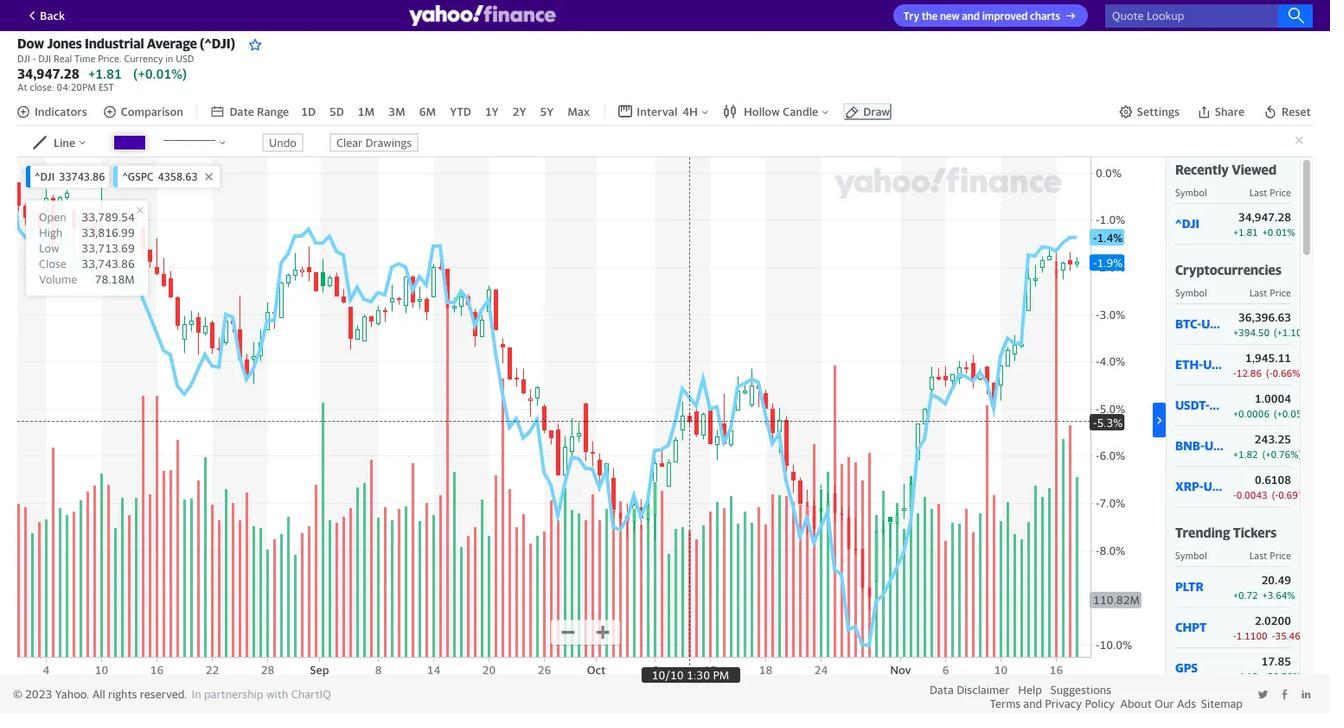 Task type: describe. For each thing, give the bounding box(es) containing it.
clear
[[336, 136, 363, 149]]

2 dji from the left
[[38, 53, 51, 64]]

real
[[54, 53, 72, 64]]

policy
[[1085, 697, 1115, 711]]

2023
[[25, 688, 52, 702]]

1y button
[[484, 103, 501, 120]]

eth-usd link
[[1176, 357, 1227, 372]]

dow jones industrial average (^dji)
[[17, 35, 235, 51]]

last for recently viewed
[[1250, 187, 1268, 198]]

suggestions link
[[1051, 683, 1112, 697]]

^dji for ^dji
[[1176, 216, 1200, 231]]

trending
[[1176, 525, 1231, 540]]

settings button
[[1119, 105, 1180, 119]]

^dji 33743.86
[[35, 170, 105, 183]]

try the new and improved charts button
[[893, 4, 1088, 27]]

1.0004
[[1255, 392, 1292, 405]]

3m
[[389, 105, 405, 119]]

17.85
[[1262, 655, 1292, 668]]

candle
[[783, 105, 819, 119]]

(+0.76%)
[[1263, 449, 1302, 460]]

4358.63
[[158, 170, 198, 183]]

0.66%)
[[1273, 367, 1304, 379]]

36,396.63
[[1239, 310, 1292, 324]]

ytd button
[[448, 103, 473, 120]]

34,947.28 +1.81 +0.01%
[[1234, 210, 1296, 238]]

^gspc 4358.63
[[122, 170, 198, 183]]

settings
[[1137, 105, 1180, 119]]

ytd
[[450, 105, 471, 119]]

- for xrp-usd
[[1234, 489, 1237, 501]]

+1.82
[[1234, 449, 1259, 460]]

follow on linkedin image
[[1301, 690, 1312, 701]]

partnership
[[204, 688, 263, 702]]

© 2023 yahoo. all rights reserved. in partnership with chartiq
[[13, 688, 331, 702]]

+1.81 for 34,947.28 +1.81 +0.01%
[[1234, 226, 1259, 238]]

Quote Lookup text field
[[1106, 4, 1313, 27]]

+394.50
[[1234, 327, 1270, 338]]

+0.72
[[1234, 590, 1259, 601]]

bnb-usd
[[1176, 439, 1229, 453]]

data disclaimer help suggestions terms and privacy policy about our ads sitemap
[[930, 683, 1243, 711]]

and inside "button"
[[962, 10, 980, 23]]

2y
[[513, 105, 526, 119]]

1m button
[[356, 103, 376, 120]]

17.85 +4.18 +30.58%
[[1234, 655, 1301, 682]]

20.49
[[1262, 573, 1292, 587]]

line
[[54, 136, 75, 149]]

symbol for trending tickers
[[1176, 550, 1207, 561]]

1,945.11
[[1246, 351, 1292, 365]]

78.18m
[[95, 272, 135, 286]]

last price for cryptocurrencies
[[1250, 287, 1292, 298]]

trending tickers
[[1176, 525, 1277, 540]]

our
[[1155, 697, 1174, 711]]

suggestions
[[1051, 683, 1112, 697]]

1:30
[[687, 668, 710, 682]]

5y button
[[538, 103, 556, 120]]

243.25 +1.82 (+0.76%)
[[1234, 432, 1302, 460]]

33,789.54
[[82, 210, 135, 224]]

symbol for cryptocurrencies
[[1176, 287, 1207, 298]]

privacy policy link
[[1045, 697, 1115, 711]]

nav element
[[211, 103, 592, 120]]

33,743.86
[[82, 257, 135, 271]]

gps
[[1176, 661, 1198, 676]]

4h
[[683, 105, 698, 119]]

3m button
[[387, 103, 407, 120]]

open
[[39, 210, 66, 224]]

34,947.28 for 34,947.28 +1.81
[[17, 66, 80, 81]]

cryptocurrencies link
[[1176, 262, 1282, 277]]

chpt
[[1176, 620, 1207, 635]]

and inside data disclaimer help suggestions terms and privacy policy about our ads sitemap
[[1024, 697, 1043, 711]]

sitemap
[[1202, 697, 1243, 711]]

price for trending tickers
[[1270, 550, 1292, 561]]

gps link
[[1176, 661, 1225, 676]]

last price for recently viewed
[[1250, 187, 1292, 198]]

5d
[[330, 105, 344, 119]]

2.0200 -1.1100 -35.46%
[[1234, 614, 1309, 642]]

volume
[[39, 272, 77, 286]]

yahoo finance logo image
[[409, 5, 556, 26]]

last for cryptocurrencies
[[1250, 287, 1268, 298]]

10/10 1:30 pm
[[652, 668, 730, 682]]

with
[[266, 688, 288, 702]]

share button
[[1195, 103, 1247, 120]]

show more image
[[1153, 414, 1166, 427]]

hollow candle
[[744, 105, 819, 119]]

about our ads link
[[1120, 697, 1196, 711]]

follow on twitter image
[[1258, 690, 1269, 701]]

in
[[192, 688, 201, 702]]

date range button
[[211, 105, 289, 119]]

(- for xrp-usd
[[1272, 489, 1279, 501]]

est
[[99, 81, 114, 93]]

pltr link
[[1176, 580, 1225, 594]]

xrp-
[[1176, 479, 1204, 494]]

(^dji)
[[200, 35, 235, 51]]

©
[[13, 688, 22, 702]]

line button
[[33, 136, 87, 149]]

undo
[[269, 136, 297, 149]]

help
[[1019, 683, 1042, 697]]

(- for eth-usd
[[1267, 367, 1273, 379]]

about
[[1120, 697, 1152, 711]]

67.89
[[1262, 695, 1292, 709]]

in
[[165, 53, 173, 64]]

improved
[[982, 10, 1028, 23]]

data disclaimer link
[[930, 683, 1010, 697]]



Task type: vqa. For each thing, say whether or not it's contained in the screenshot.


Task type: locate. For each thing, give the bounding box(es) containing it.
trending tickers link
[[1176, 525, 1277, 540]]

last price up 36,396.63
[[1250, 287, 1292, 298]]

and right new
[[962, 10, 980, 23]]

dji down the dow
[[17, 53, 30, 64]]

last down viewed
[[1250, 187, 1268, 198]]

1 vertical spatial price
[[1270, 287, 1292, 298]]

cryptocurrencies
[[1176, 262, 1282, 277]]

(- inside "1,945.11 -12.86 (-0.66%)"
[[1267, 367, 1273, 379]]

36,396.63 +394.50 (+1.10%)
[[1234, 310, 1314, 338]]

^dji left the 33743.86
[[35, 170, 55, 183]]

(+0.01%)
[[133, 66, 187, 81]]

try
[[904, 10, 920, 23]]

- down 2.0200
[[1272, 630, 1276, 642]]

3 last from the top
[[1250, 550, 1268, 561]]

+0.01%
[[1263, 226, 1296, 238]]

undo button
[[262, 133, 304, 152]]

1 vertical spatial +1.81
[[1234, 226, 1259, 238]]

interval
[[637, 105, 678, 119]]

0 horizontal spatial ^dji
[[35, 170, 55, 183]]

price down viewed
[[1270, 187, 1292, 198]]

clear drawings
[[336, 136, 412, 149]]

dji - dji real time price. currency in usd
[[17, 53, 194, 64]]

20.49 +0.72 +3.64%
[[1234, 573, 1296, 601]]

hollow candle button
[[723, 105, 831, 119]]

tickers
[[1233, 525, 1277, 540]]

3 symbol from the top
[[1176, 550, 1207, 561]]

0 vertical spatial 34,947.28
[[17, 66, 80, 81]]

xrp-usd
[[1176, 479, 1228, 494]]

draw button
[[844, 103, 892, 120]]

0 vertical spatial symbol
[[1176, 187, 1207, 198]]

symbol down trending
[[1176, 550, 1207, 561]]

bnb-usd link
[[1176, 439, 1229, 453]]

at
[[17, 81, 27, 93]]

- down the dow
[[33, 53, 36, 64]]

+1.81 for 34,947.28 +1.81
[[88, 66, 122, 81]]

2 vertical spatial last price
[[1250, 550, 1292, 561]]

1 horizontal spatial ^dji
[[1176, 216, 1200, 231]]

0 horizontal spatial and
[[962, 10, 980, 23]]

2.0200
[[1255, 614, 1292, 628]]

1 dji from the left
[[17, 53, 30, 64]]

btc-
[[1176, 317, 1202, 331]]

- inside "1,945.11 -12.86 (-0.66%)"
[[1234, 367, 1237, 379]]

- right xrp-usd
[[1234, 489, 1237, 501]]

last down tickers on the bottom right
[[1250, 550, 1268, 561]]

price up "20.49"
[[1270, 550, 1292, 561]]

price for recently viewed
[[1270, 187, 1292, 198]]

0 vertical spatial price
[[1270, 187, 1292, 198]]

1.1100
[[1237, 630, 1268, 642]]

1 vertical spatial 34,947.28
[[1239, 210, 1292, 224]]

34,947.28 inside 34,947.28 +1.81 +0.01%
[[1239, 210, 1292, 224]]

0 vertical spatial last
[[1250, 187, 1268, 198]]

(+0.0562%)
[[1274, 408, 1325, 419]]

1 price from the top
[[1270, 187, 1292, 198]]

1 horizontal spatial +1.81
[[1234, 226, 1259, 238]]

+4.18
[[1234, 671, 1259, 682]]

34,947.28 for 34,947.28 +1.81 +0.01%
[[1239, 210, 1292, 224]]

+1.81 down "dji - dji real time price. currency in usd"
[[88, 66, 122, 81]]

last for trending tickers
[[1250, 550, 1268, 561]]

0.6972%)
[[1279, 489, 1321, 501]]

0 vertical spatial ^dji
[[35, 170, 55, 183]]

- right eth-usd link
[[1234, 367, 1237, 379]]

5d button
[[328, 103, 346, 120]]

1 vertical spatial (-
[[1272, 489, 1279, 501]]

1 symbol from the top
[[1176, 187, 1207, 198]]

✕
[[136, 204, 143, 215]]

(+1.10%)
[[1274, 327, 1314, 338]]

2 symbol from the top
[[1176, 287, 1207, 298]]

3 last price from the top
[[1250, 550, 1292, 561]]

search image
[[1288, 7, 1305, 24]]

0 vertical spatial (-
[[1267, 367, 1273, 379]]

disclaimer
[[957, 683, 1010, 697]]

0 vertical spatial and
[[962, 10, 980, 23]]

0 vertical spatial last price
[[1250, 187, 1292, 198]]

2y button
[[511, 103, 528, 120]]

btc-usd
[[1176, 317, 1226, 331]]

industrial
[[85, 35, 144, 51]]

1,945.11 -12.86 (-0.66%)
[[1234, 351, 1304, 379]]

1 vertical spatial symbol
[[1176, 287, 1207, 298]]

chartiq
[[291, 688, 331, 702]]

5y
[[540, 105, 554, 119]]

^gspc
[[122, 170, 154, 183]]

pltr
[[1176, 580, 1204, 594]]

3 price from the top
[[1270, 550, 1292, 561]]

price for cryptocurrencies
[[1270, 287, 1292, 298]]

max button
[[566, 103, 592, 120]]

and right terms link
[[1024, 697, 1043, 711]]

try the new and improved charts
[[904, 10, 1061, 23]]

0 horizontal spatial +1.81
[[88, 66, 122, 81]]

2 vertical spatial price
[[1270, 550, 1292, 561]]

2 last price from the top
[[1250, 287, 1292, 298]]

1 horizontal spatial and
[[1024, 697, 1043, 711]]

chpt link
[[1176, 620, 1225, 635]]

1 last from the top
[[1250, 187, 1268, 198]]

(- down 1,945.11
[[1267, 367, 1273, 379]]

1d button
[[300, 103, 317, 120]]

symbol up btc-
[[1176, 287, 1207, 298]]

^dji down recently
[[1176, 216, 1200, 231]]

1 horizontal spatial dji
[[38, 53, 51, 64]]

share
[[1215, 105, 1245, 119]]

last price down viewed
[[1250, 187, 1292, 198]]

+1.81 left +0.01% at the top right of page
[[1234, 226, 1259, 238]]

- right chpt link
[[1234, 630, 1237, 642]]

price up 36,396.63
[[1270, 287, 1292, 298]]

sitemap link
[[1202, 697, 1243, 711]]

6m button
[[418, 103, 438, 120]]

bnb-
[[1176, 439, 1205, 453]]

33,816.99
[[82, 226, 135, 239]]

recently
[[1176, 162, 1229, 177]]

10/10
[[652, 668, 684, 682]]

jones
[[47, 35, 82, 51]]

0 horizontal spatial dji
[[17, 53, 30, 64]]

usd for usdt-
[[1210, 398, 1234, 413]]

dji left real
[[38, 53, 51, 64]]

34,947.28 down real
[[17, 66, 80, 81]]

follow on facebook image
[[1279, 690, 1291, 701]]

usd for xrp-
[[1204, 479, 1228, 494]]

(- inside 0.6108 -0.0043 (-0.6972%)
[[1272, 489, 1279, 501]]

usd for eth-
[[1203, 357, 1227, 372]]

last price up "20.49"
[[1250, 550, 1292, 561]]

+30.58%
[[1263, 671, 1301, 682]]

btc-usd link
[[1176, 317, 1226, 331]]

usdt-usd
[[1176, 398, 1234, 413]]

1 horizontal spatial 34,947.28
[[1239, 210, 1292, 224]]

+0.0006
[[1234, 408, 1270, 419]]

2 last from the top
[[1250, 287, 1268, 298]]

new
[[940, 10, 960, 23]]

chart toolbar toolbar
[[16, 96, 1313, 126]]

- inside 0.6108 -0.0043 (-0.6972%)
[[1234, 489, 1237, 501]]

last price for trending tickers
[[1250, 550, 1292, 561]]

dow
[[17, 35, 44, 51]]

usd for bnb-
[[1205, 439, 1229, 453]]

range
[[257, 105, 289, 119]]

drawings
[[366, 136, 412, 149]]

6m
[[419, 105, 436, 119]]

time
[[74, 53, 95, 64]]

2 vertical spatial last
[[1250, 550, 1268, 561]]

symbol down recently
[[1176, 187, 1207, 198]]

(- down the 0.6108
[[1272, 489, 1279, 501]]

^dji for ^dji 33743.86
[[35, 170, 55, 183]]

- for eth-usd
[[1234, 367, 1237, 379]]

+1.81 inside 34,947.28 +1.81 +0.01%
[[1234, 226, 1259, 238]]

^dji inside right column element
[[1176, 216, 1200, 231]]

2 vertical spatial symbol
[[1176, 550, 1207, 561]]

comparison button
[[103, 105, 183, 119]]

2 price from the top
[[1270, 287, 1292, 298]]

pm
[[713, 668, 730, 682]]

- for chpt
[[1234, 630, 1237, 642]]

low
[[39, 241, 59, 255]]

usdt-usd link
[[1176, 398, 1234, 413]]

0 vertical spatial +1.81
[[88, 66, 122, 81]]

1 vertical spatial and
[[1024, 697, 1043, 711]]

help link
[[1019, 683, 1042, 697]]

symbol for recently viewed
[[1176, 187, 1207, 198]]

price.
[[98, 53, 122, 64]]

33,713.69
[[82, 241, 135, 255]]

currency
[[124, 53, 163, 64]]

1 vertical spatial last price
[[1250, 287, 1292, 298]]

1m
[[358, 105, 375, 119]]

1 last price from the top
[[1250, 187, 1292, 198]]

^dji link
[[1176, 216, 1225, 231]]

34,947.28 up +0.01% at the top right of page
[[1239, 210, 1292, 224]]

last up 36,396.63
[[1250, 287, 1268, 298]]

0 horizontal spatial 34,947.28
[[17, 66, 80, 81]]

usd for btc-
[[1202, 317, 1226, 331]]

data
[[930, 683, 954, 697]]

1d
[[301, 105, 316, 119]]

-
[[33, 53, 36, 64], [1234, 367, 1237, 379], [1234, 489, 1237, 501], [1234, 630, 1237, 642], [1272, 630, 1276, 642]]

^dji
[[35, 170, 55, 183], [1176, 216, 1200, 231]]

indicators button
[[16, 105, 87, 119]]

1 vertical spatial ^dji
[[1176, 216, 1200, 231]]

1 vertical spatial last
[[1250, 287, 1268, 298]]

ads
[[1177, 697, 1196, 711]]

reserved.
[[140, 688, 187, 702]]

243.25
[[1255, 432, 1292, 446]]

right column element
[[1166, 157, 1325, 714]]

date range
[[230, 105, 289, 119]]

comparison
[[121, 105, 183, 119]]



